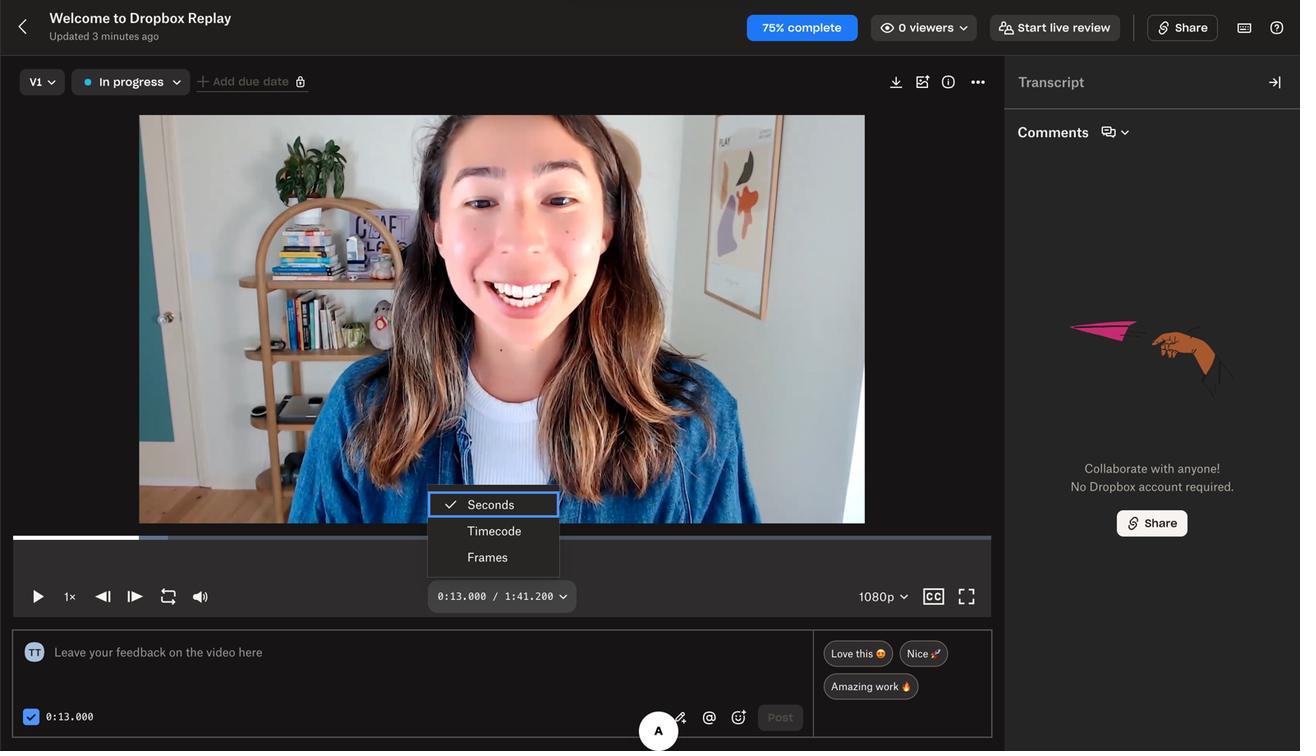 Task type: describe. For each thing, give the bounding box(es) containing it.
anyone!
[[1178, 461, 1221, 475]]

🚀
[[932, 648, 941, 660]]

nice
[[908, 648, 929, 660]]

to
[[113, 10, 126, 26]]

video player region
[[0, 0, 1301, 751]]

0 viewers button
[[871, 15, 978, 41]]

collaborate
[[1085, 461, 1148, 475]]

enable automatic video replay upon ending image
[[156, 584, 181, 609]]

frames
[[468, 550, 508, 564]]

welcome to dropbox replay updated 3 minutes ago
[[49, 10, 231, 42]]

seconds
[[468, 498, 515, 512]]

progress
[[113, 75, 164, 89]]

start
[[1019, 21, 1047, 35]]

love this 😍
[[832, 648, 886, 660]]

no
[[1071, 479, 1087, 493]]

amazing work 🔥
[[832, 680, 912, 693]]

work
[[876, 680, 899, 693]]

show drawing tools image
[[672, 708, 691, 728]]

timecode
[[468, 524, 522, 538]]

amazing work 🔥 button
[[824, 673, 919, 700]]

75%
[[763, 21, 785, 35]]

love this 😍 button
[[824, 641, 894, 667]]

keyboard shortcuts image
[[1235, 18, 1255, 38]]

welcome
[[49, 10, 110, 26]]

🔥
[[902, 680, 912, 693]]

tt
[[29, 647, 41, 658]]

menu inside video player region
[[428, 485, 560, 577]]

0:13.000 for 0:13.000
[[46, 711, 94, 723]]

0:13.000 / 1:41.200
[[438, 591, 554, 602]]

transcript
[[1019, 74, 1085, 90]]

updated
[[49, 30, 90, 42]]

video
[[207, 645, 236, 659]]

in progress button
[[72, 69, 190, 95]]

1:41.200
[[505, 591, 554, 602]]

0 viewers
[[899, 21, 955, 35]]

required.
[[1186, 479, 1235, 493]]

mute image
[[190, 587, 210, 607]]

0
[[899, 21, 907, 35]]

account
[[1139, 479, 1183, 493]]

dropbox inside welcome to dropbox replay updated 3 minutes ago
[[130, 10, 185, 26]]

share for the bottommost share 'button'
[[1146, 516, 1178, 530]]

on
[[169, 645, 183, 659]]

0 vertical spatial share button
[[1148, 15, 1219, 41]]

here
[[239, 645, 263, 659]]

complete
[[788, 21, 842, 35]]

review
[[1074, 21, 1111, 35]]

hide sidebar image
[[1266, 72, 1285, 92]]



Task type: vqa. For each thing, say whether or not it's contained in the screenshot.
audience.
no



Task type: locate. For each thing, give the bounding box(es) containing it.
1 vertical spatial 0:13.000
[[46, 711, 94, 723]]

3
[[92, 30, 98, 42]]

dropbox inside the collaborate with anyone! no dropbox account required.
[[1090, 479, 1136, 493]]

1 vertical spatial share
[[1146, 516, 1178, 530]]

love
[[832, 648, 854, 660]]

0 horizontal spatial dropbox
[[130, 10, 185, 26]]

start live review
[[1019, 21, 1111, 35]]

None text field
[[55, 643, 804, 661]]

viewers
[[910, 21, 955, 35]]

menu containing seconds
[[428, 485, 560, 577]]

0 vertical spatial 0:13.000
[[438, 591, 487, 602]]

feedback
[[116, 645, 166, 659]]

dropbox up ago
[[130, 10, 185, 26]]

play video image
[[21, 580, 54, 613]]

dropbox
[[130, 10, 185, 26], [1090, 479, 1136, 493]]

the
[[186, 645, 203, 659]]

1 vertical spatial dropbox
[[1090, 479, 1136, 493]]

seconds radio item
[[428, 491, 560, 518]]

0:13.000
[[438, 591, 487, 602], [46, 711, 94, 723]]

amazing
[[832, 680, 873, 693]]

1 horizontal spatial dropbox
[[1090, 479, 1136, 493]]

with
[[1151, 461, 1175, 475]]

replay
[[188, 10, 231, 26]]

0:13.000 inside video player region
[[438, 591, 487, 602]]

in progress
[[100, 75, 164, 89]]

progress bar slider
[[13, 536, 992, 540]]

0:13.000 for 0:13.000 / 1:41.200
[[438, 591, 487, 602]]

75% complete
[[763, 21, 842, 35]]

1 vertical spatial share button
[[1118, 510, 1188, 536]]

your
[[89, 645, 113, 659]]

leave your feedback on the video here
[[54, 645, 263, 659]]

share left keyboard shortcuts icon
[[1176, 21, 1209, 35]]

make fullscreen image
[[954, 583, 980, 610]]

share button
[[1148, 15, 1219, 41], [1118, 510, 1188, 536]]

0 horizontal spatial 0:13.000
[[46, 711, 94, 723]]

/
[[493, 591, 499, 602]]

0:13.000 left / in the left of the page
[[438, 591, 487, 602]]

nice 🚀
[[908, 648, 941, 660]]

share for the top share 'button'
[[1176, 21, 1209, 35]]

live
[[1051, 21, 1070, 35]]

mention button image
[[700, 708, 720, 728]]

0 vertical spatial dropbox
[[130, 10, 185, 26]]

75% complete button
[[747, 15, 858, 41]]

share
[[1176, 21, 1209, 35], [1146, 516, 1178, 530]]

this
[[856, 648, 874, 660]]

leave
[[54, 645, 86, 659]]

share down account
[[1146, 516, 1178, 530]]

start live review button
[[991, 15, 1121, 41]]

1 horizontal spatial 0:13.000
[[438, 591, 487, 602]]

dropbox down collaborate
[[1090, 479, 1136, 493]]

comments
[[1018, 124, 1090, 140]]

share button down account
[[1118, 510, 1188, 536]]

😍
[[876, 648, 886, 660]]

collaborate with anyone! no dropbox account required.
[[1071, 461, 1235, 493]]

share button left keyboard shortcuts icon
[[1148, 15, 1219, 41]]

in
[[100, 75, 110, 89]]

0:13.000 down leave
[[46, 711, 94, 723]]

minutes
[[101, 30, 139, 42]]

menu
[[428, 485, 560, 577]]

0 vertical spatial share
[[1176, 21, 1209, 35]]

add emoji image
[[729, 708, 749, 728]]

ago
[[142, 30, 159, 42]]

nice 🚀 button
[[900, 641, 949, 667]]



